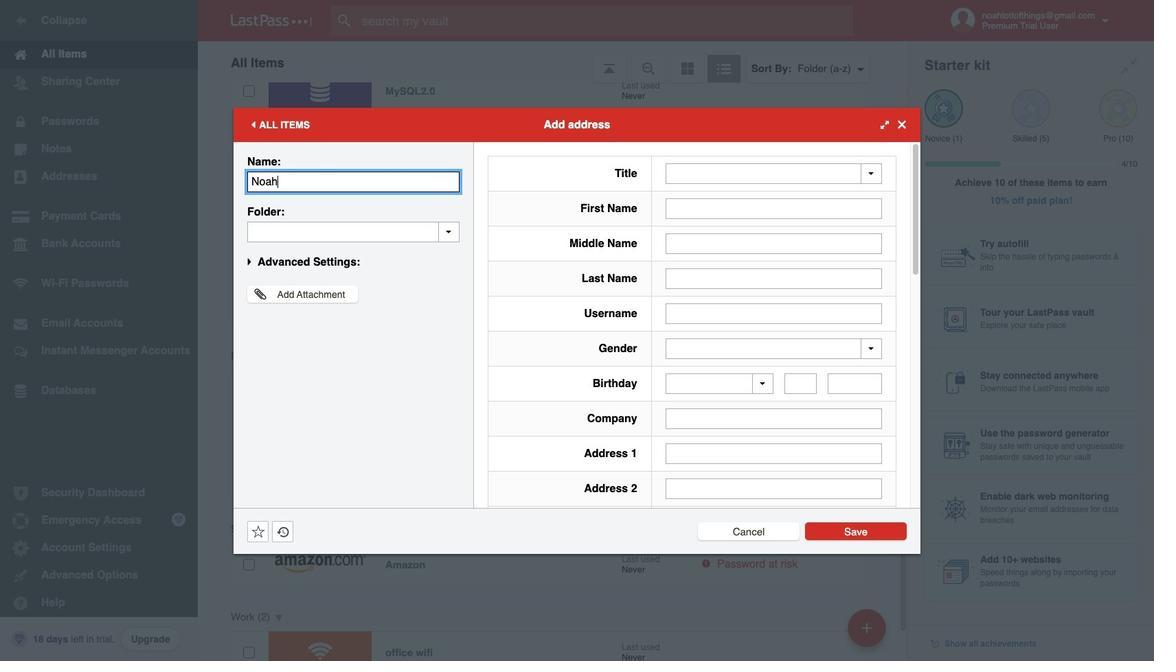Task type: describe. For each thing, give the bounding box(es) containing it.
new item image
[[862, 623, 872, 633]]

lastpass image
[[231, 14, 312, 27]]

main navigation navigation
[[0, 0, 198, 662]]



Task type: locate. For each thing, give the bounding box(es) containing it.
None text field
[[247, 171, 460, 192], [665, 233, 882, 254], [828, 374, 882, 394], [665, 409, 882, 429], [665, 479, 882, 499], [247, 171, 460, 192], [665, 233, 882, 254], [828, 374, 882, 394], [665, 409, 882, 429], [665, 479, 882, 499]]

Search search field
[[331, 5, 880, 36]]

search my vault text field
[[331, 5, 880, 36]]

None text field
[[665, 198, 882, 219], [247, 222, 460, 242], [665, 268, 882, 289], [665, 303, 882, 324], [785, 374, 817, 394], [665, 444, 882, 464], [665, 198, 882, 219], [247, 222, 460, 242], [665, 268, 882, 289], [665, 303, 882, 324], [785, 374, 817, 394], [665, 444, 882, 464]]

vault options navigation
[[198, 41, 908, 82]]

new item navigation
[[843, 605, 895, 662]]

dialog
[[234, 108, 921, 662]]



